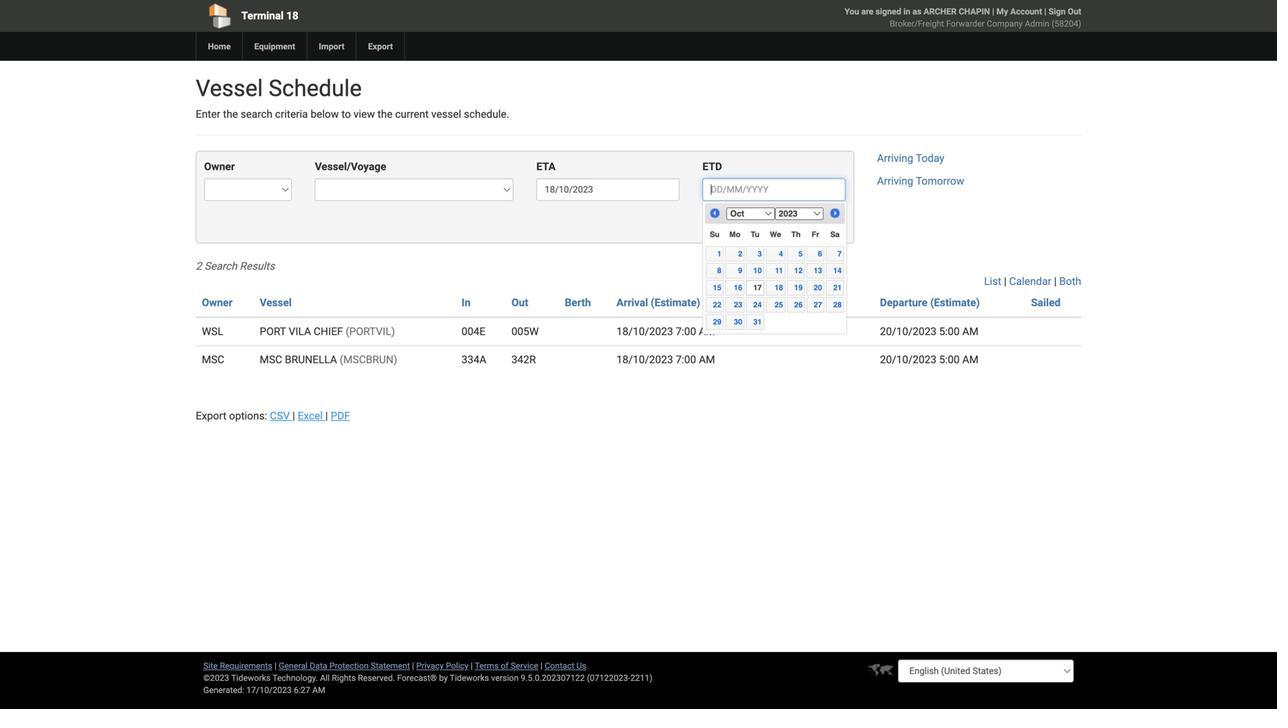 Task type: vqa. For each thing, say whether or not it's contained in the screenshot.


Task type: describe. For each thing, give the bounding box(es) containing it.
| left my at the top of the page
[[992, 6, 995, 16]]

forecast®
[[397, 673, 437, 683]]

below
[[311, 108, 339, 121]]

23
[[734, 300, 742, 309]]

vessel schedule enter the search criteria below to view the current vessel schedule.
[[196, 75, 509, 121]]

27
[[814, 300, 822, 309]]

pdf
[[331, 410, 350, 422]]

22
[[713, 300, 722, 309]]

11
[[775, 266, 783, 275]]

search button
[[801, 212, 846, 235]]

2 search results list | calendar | both
[[196, 260, 1081, 288]]

| up the tideworks
[[471, 661, 473, 671]]

26 link
[[787, 297, 805, 313]]

rights
[[332, 673, 356, 683]]

all
[[320, 673, 330, 683]]

list link
[[984, 275, 1002, 288]]

17
[[753, 283, 762, 292]]

privacy
[[416, 661, 444, 671]]

| left pdf link
[[325, 410, 328, 422]]

19
[[794, 283, 803, 292]]

sign out link
[[1049, 6, 1081, 16]]

20/10/2023 5:00 am for 342r
[[880, 353, 979, 366]]

8 link
[[706, 263, 724, 279]]

data
[[310, 661, 327, 671]]

| left general
[[275, 661, 277, 671]]

archer
[[924, 6, 957, 16]]

view
[[354, 108, 375, 121]]

today
[[916, 152, 945, 165]]

0 vertical spatial owner
[[204, 160, 235, 173]]

of
[[501, 661, 509, 671]]

30
[[734, 317, 742, 327]]

chapin
[[959, 6, 990, 16]]

arrival (actual) link
[[766, 296, 838, 309]]

results
[[240, 260, 275, 272]]

options:
[[229, 410, 267, 422]]

you are signed in as archer chapin | my account | sign out broker/freight forwarder company admin (58204)
[[845, 6, 1081, 29]]

tu
[[751, 230, 760, 239]]

import
[[319, 41, 344, 51]]

th
[[791, 230, 801, 239]]

©2023 tideworks
[[203, 673, 271, 683]]

csv link
[[270, 410, 293, 422]]

berth
[[565, 296, 591, 309]]

20/10/2023 for 342r
[[880, 353, 937, 366]]

search inside 2 search results list | calendar | both
[[204, 260, 237, 272]]

berth link
[[565, 296, 591, 309]]

service
[[511, 661, 538, 671]]

contact
[[545, 661, 574, 671]]

sign
[[1049, 6, 1066, 16]]

terminal 18 link
[[196, 0, 552, 32]]

18/10/2023 for 005w
[[617, 325, 673, 338]]

18/10/2023 7:00 am for 342r
[[617, 353, 715, 366]]

4 link
[[766, 246, 786, 262]]

site requirements link
[[203, 661, 272, 671]]

005w
[[512, 325, 539, 338]]

18 link
[[766, 280, 786, 296]]

1 vertical spatial out
[[512, 296, 528, 309]]

my account link
[[997, 6, 1042, 16]]

20/10/2023 5:00 am for 005w
[[880, 325, 979, 338]]

in link
[[462, 296, 471, 309]]

export options: csv | excel | pdf
[[196, 410, 350, 422]]

eta
[[536, 160, 556, 173]]

requirements
[[220, 661, 272, 671]]

su
[[710, 230, 720, 239]]

as
[[913, 6, 922, 16]]

7:00 for 005w
[[676, 325, 696, 338]]

msc for msc brunella (mscbrun)
[[260, 353, 282, 366]]

30 link
[[725, 314, 745, 330]]

29
[[713, 317, 722, 327]]

9
[[738, 266, 742, 275]]

privacy policy link
[[416, 661, 469, 671]]

2 for 2
[[738, 249, 742, 258]]

generated:
[[203, 685, 244, 695]]

arrival for arrival (estimate)
[[617, 296, 648, 309]]

15 link
[[706, 280, 724, 296]]

sailed link
[[1031, 296, 1061, 309]]

10 link
[[746, 263, 764, 279]]

19 link
[[787, 280, 805, 296]]

18/10/2023 for 342r
[[617, 353, 673, 366]]

equipment link
[[242, 32, 307, 61]]

out inside you are signed in as archer chapin | my account | sign out broker/freight forwarder company admin (58204)
[[1068, 6, 1081, 16]]

protection
[[329, 661, 369, 671]]

8
[[717, 266, 722, 275]]

23 link
[[725, 297, 745, 313]]

16 link
[[725, 280, 745, 296]]

(portvil)
[[346, 325, 395, 338]]

5 link
[[787, 246, 805, 262]]

342r
[[512, 353, 536, 366]]

am inside site requirements | general data protection statement | privacy policy | terms of service | contact us ©2023 tideworks technology. all rights reserved. forecast® by tideworks version 9.5.0.202307122 (07122023-2211) generated: 17/10/2023 6:27 am
[[312, 685, 325, 695]]

9 link
[[725, 263, 745, 279]]

account
[[1010, 6, 1042, 16]]

vessel for vessel schedule enter the search criteria below to view the current vessel schedule.
[[196, 75, 263, 102]]

vessel for vessel
[[260, 296, 292, 309]]

schedule.
[[464, 108, 509, 121]]

3 link
[[746, 246, 764, 262]]

24
[[753, 300, 762, 309]]



Task type: locate. For each thing, give the bounding box(es) containing it.
vessel
[[431, 108, 461, 121]]

tideworks
[[450, 673, 489, 683]]

are
[[861, 6, 874, 16]]

18/10/2023 7:00 am for 005w
[[617, 325, 715, 338]]

the right view
[[378, 108, 393, 121]]

(estimate) right departure
[[930, 296, 980, 309]]

out up (58204)
[[1068, 6, 1081, 16]]

port vila chief (portvil)
[[260, 325, 395, 338]]

0 vertical spatial export
[[368, 41, 393, 51]]

20
[[814, 283, 822, 292]]

1 vertical spatial search
[[204, 260, 237, 272]]

| left sign
[[1044, 6, 1047, 16]]

0 horizontal spatial (estimate)
[[651, 296, 700, 309]]

terminal
[[241, 10, 284, 22]]

0 horizontal spatial 2
[[196, 260, 202, 272]]

export for export
[[368, 41, 393, 51]]

1 horizontal spatial 18
[[775, 283, 783, 292]]

arriving
[[877, 152, 913, 165], [877, 175, 913, 187]]

21
[[833, 283, 842, 292]]

arrival (actual)
[[766, 296, 838, 309]]

(estimate) for arrival (estimate)
[[651, 296, 700, 309]]

contact us link
[[545, 661, 587, 671]]

1 horizontal spatial arrival
[[766, 296, 798, 309]]

1 vertical spatial 20/10/2023 5:00 am
[[880, 353, 979, 366]]

vessel up enter
[[196, 75, 263, 102]]

out up 005w
[[512, 296, 528, 309]]

to
[[342, 108, 351, 121]]

export down terminal 18 link
[[368, 41, 393, 51]]

2 18/10/2023 7:00 am from the top
[[617, 353, 715, 366]]

search
[[810, 218, 838, 229], [204, 260, 237, 272]]

6:27
[[294, 685, 310, 695]]

5:00 for 005w
[[939, 325, 960, 338]]

(estimate) left 22 link
[[651, 296, 700, 309]]

msc down "wsl"
[[202, 353, 224, 366]]

arriving tomorrow link
[[877, 175, 964, 187]]

2211)
[[631, 673, 653, 683]]

1 link
[[706, 246, 724, 262]]

arriving tomorrow
[[877, 175, 964, 187]]

334a
[[462, 353, 486, 366]]

1 20/10/2023 from the top
[[880, 325, 937, 338]]

departure
[[880, 296, 928, 309]]

(mscbrun)
[[340, 353, 397, 366]]

21 link
[[826, 280, 844, 296]]

company
[[987, 19, 1023, 29]]

search inside "button"
[[810, 218, 838, 229]]

search left results
[[204, 260, 237, 272]]

2 left 3 link
[[738, 249, 742, 258]]

arriving for arriving tomorrow
[[877, 175, 913, 187]]

| up 'forecast®'
[[412, 661, 414, 671]]

13 link
[[807, 263, 825, 279]]

1 vertical spatial arriving
[[877, 175, 913, 187]]

sa
[[830, 230, 840, 239]]

search
[[241, 108, 273, 121]]

1 20/10/2023 5:00 am from the top
[[880, 325, 979, 338]]

vessel/voyage
[[315, 160, 386, 173]]

1 horizontal spatial export
[[368, 41, 393, 51]]

2 5:00 from the top
[[939, 353, 960, 366]]

0 vertical spatial arriving
[[877, 152, 913, 165]]

0 horizontal spatial export
[[196, 410, 226, 422]]

calendar link
[[1009, 275, 1052, 288]]

2 for 2 search results list | calendar | both
[[196, 260, 202, 272]]

criteria
[[275, 108, 308, 121]]

13
[[814, 266, 822, 275]]

5:00 for 342r
[[939, 353, 960, 366]]

29 link
[[706, 314, 724, 330]]

1 vertical spatial 18/10/2023
[[617, 353, 673, 366]]

broker/freight
[[890, 19, 944, 29]]

1 vertical spatial owner
[[202, 296, 233, 309]]

0 vertical spatial 20/10/2023
[[880, 325, 937, 338]]

excel
[[298, 410, 323, 422]]

export for export options: csv | excel | pdf
[[196, 410, 226, 422]]

1 horizontal spatial msc
[[260, 353, 282, 366]]

0 vertical spatial vessel
[[196, 75, 263, 102]]

signed
[[876, 6, 901, 16]]

2 18/10/2023 from the top
[[617, 353, 673, 366]]

2
[[738, 249, 742, 258], [196, 260, 202, 272]]

1 horizontal spatial 2
[[738, 249, 742, 258]]

(actual)
[[800, 296, 838, 309]]

15
[[713, 283, 722, 292]]

1 msc from the left
[[202, 353, 224, 366]]

17 link
[[746, 280, 764, 296]]

2 20/10/2023 from the top
[[880, 353, 937, 366]]

site
[[203, 661, 218, 671]]

msc down the port
[[260, 353, 282, 366]]

1 vertical spatial 5:00
[[939, 353, 960, 366]]

ETA text field
[[536, 178, 680, 201]]

0 horizontal spatial msc
[[202, 353, 224, 366]]

22 link
[[706, 297, 724, 313]]

2 20/10/2023 5:00 am from the top
[[880, 353, 979, 366]]

1 7:00 from the top
[[676, 325, 696, 338]]

0 vertical spatial search
[[810, 218, 838, 229]]

1 arriving from the top
[[877, 152, 913, 165]]

| right csv
[[293, 410, 295, 422]]

| right list link at the top right
[[1004, 275, 1007, 288]]

(estimate)
[[651, 296, 700, 309], [930, 296, 980, 309]]

port
[[260, 325, 286, 338]]

5:00
[[939, 325, 960, 338], [939, 353, 960, 366]]

calendar
[[1009, 275, 1052, 288]]

version
[[491, 673, 519, 683]]

0 vertical spatial 18/10/2023
[[617, 325, 673, 338]]

am
[[699, 325, 715, 338], [962, 325, 979, 338], [699, 353, 715, 366], [962, 353, 979, 366], [312, 685, 325, 695]]

1 the from the left
[[223, 108, 238, 121]]

0 vertical spatial 5:00
[[939, 325, 960, 338]]

2 arrival from the left
[[766, 296, 798, 309]]

vessel inside "vessel schedule enter the search criteria below to view the current vessel schedule."
[[196, 75, 263, 102]]

arriving down arriving today
[[877, 175, 913, 187]]

export link
[[356, 32, 404, 61]]

1 vertical spatial export
[[196, 410, 226, 422]]

export left options:
[[196, 410, 226, 422]]

0 vertical spatial 18/10/2023 7:00 am
[[617, 325, 715, 338]]

arrival down 2 search results list | calendar | both
[[617, 296, 648, 309]]

12 link
[[787, 263, 805, 279]]

2 arriving from the top
[[877, 175, 913, 187]]

in
[[904, 6, 911, 16]]

reserved.
[[358, 673, 395, 683]]

28 link
[[826, 297, 844, 313]]

| left both link
[[1054, 275, 1057, 288]]

0 horizontal spatial out
[[512, 296, 528, 309]]

1 horizontal spatial (estimate)
[[930, 296, 980, 309]]

msc for msc
[[202, 353, 224, 366]]

0 horizontal spatial arrival
[[617, 296, 648, 309]]

arriving for arriving today
[[877, 152, 913, 165]]

25
[[775, 300, 783, 309]]

11 link
[[766, 263, 786, 279]]

0 vertical spatial 18
[[286, 10, 299, 22]]

search up fr at top right
[[810, 218, 838, 229]]

(07122023-
[[587, 673, 631, 683]]

7:00
[[676, 325, 696, 338], [676, 353, 696, 366]]

1 vertical spatial 18
[[775, 283, 783, 292]]

owner link
[[202, 296, 233, 309]]

26
[[794, 300, 803, 309]]

arriving up arriving tomorrow
[[877, 152, 913, 165]]

wsl
[[202, 325, 223, 338]]

1 vertical spatial 20/10/2023
[[880, 353, 937, 366]]

0 horizontal spatial 18
[[286, 10, 299, 22]]

20/10/2023
[[880, 325, 937, 338], [880, 353, 937, 366]]

arrival (estimate)
[[617, 296, 700, 309]]

you
[[845, 6, 859, 16]]

1 18/10/2023 from the top
[[617, 325, 673, 338]]

18 right terminal
[[286, 10, 299, 22]]

1 5:00 from the top
[[939, 325, 960, 338]]

2 (estimate) from the left
[[930, 296, 980, 309]]

20/10/2023 for 005w
[[880, 325, 937, 338]]

9.5.0.202307122
[[521, 673, 585, 683]]

2 inside 2 search results list | calendar | both
[[196, 260, 202, 272]]

tomorrow
[[916, 175, 964, 187]]

2 msc from the left
[[260, 353, 282, 366]]

(58204)
[[1052, 19, 1081, 29]]

1 vertical spatial 7:00
[[676, 353, 696, 366]]

policy
[[446, 661, 469, 671]]

1 (estimate) from the left
[[651, 296, 700, 309]]

0 horizontal spatial the
[[223, 108, 238, 121]]

2 7:00 from the top
[[676, 353, 696, 366]]

owner up "wsl"
[[202, 296, 233, 309]]

1 horizontal spatial out
[[1068, 6, 1081, 16]]

1 horizontal spatial the
[[378, 108, 393, 121]]

2 the from the left
[[378, 108, 393, 121]]

1 vertical spatial 18/10/2023 7:00 am
[[617, 353, 715, 366]]

vessel up the port
[[260, 296, 292, 309]]

the right enter
[[223, 108, 238, 121]]

7:00 for 342r
[[676, 353, 696, 366]]

terminal 18
[[241, 10, 299, 22]]

0 vertical spatial 2
[[738, 249, 742, 258]]

1 18/10/2023 7:00 am from the top
[[617, 325, 715, 338]]

arrival down 18 link
[[766, 296, 798, 309]]

owner down enter
[[204, 160, 235, 173]]

2 left results
[[196, 260, 202, 272]]

msc brunella (mscbrun)
[[260, 353, 397, 366]]

2 inside 2 link
[[738, 249, 742, 258]]

1 vertical spatial 2
[[196, 260, 202, 272]]

1 vertical spatial vessel
[[260, 296, 292, 309]]

1 horizontal spatial search
[[810, 218, 838, 229]]

27 link
[[807, 297, 825, 313]]

| up 9.5.0.202307122
[[541, 661, 543, 671]]

0 vertical spatial 20/10/2023 5:00 am
[[880, 325, 979, 338]]

14 link
[[826, 263, 844, 279]]

18 up 25
[[775, 283, 783, 292]]

(estimate) for departure (estimate)
[[930, 296, 980, 309]]

1 arrival from the left
[[617, 296, 648, 309]]

ETD text field
[[703, 178, 846, 201]]

0 horizontal spatial search
[[204, 260, 237, 272]]

6 link
[[807, 246, 825, 262]]

arrival for arrival (actual)
[[766, 296, 798, 309]]

0 vertical spatial 7:00
[[676, 325, 696, 338]]

list
[[984, 275, 1002, 288]]

0 vertical spatial out
[[1068, 6, 1081, 16]]

clear button
[[761, 212, 799, 235]]

forwarder
[[946, 19, 985, 29]]

arrival (estimate) link
[[617, 296, 700, 309]]



